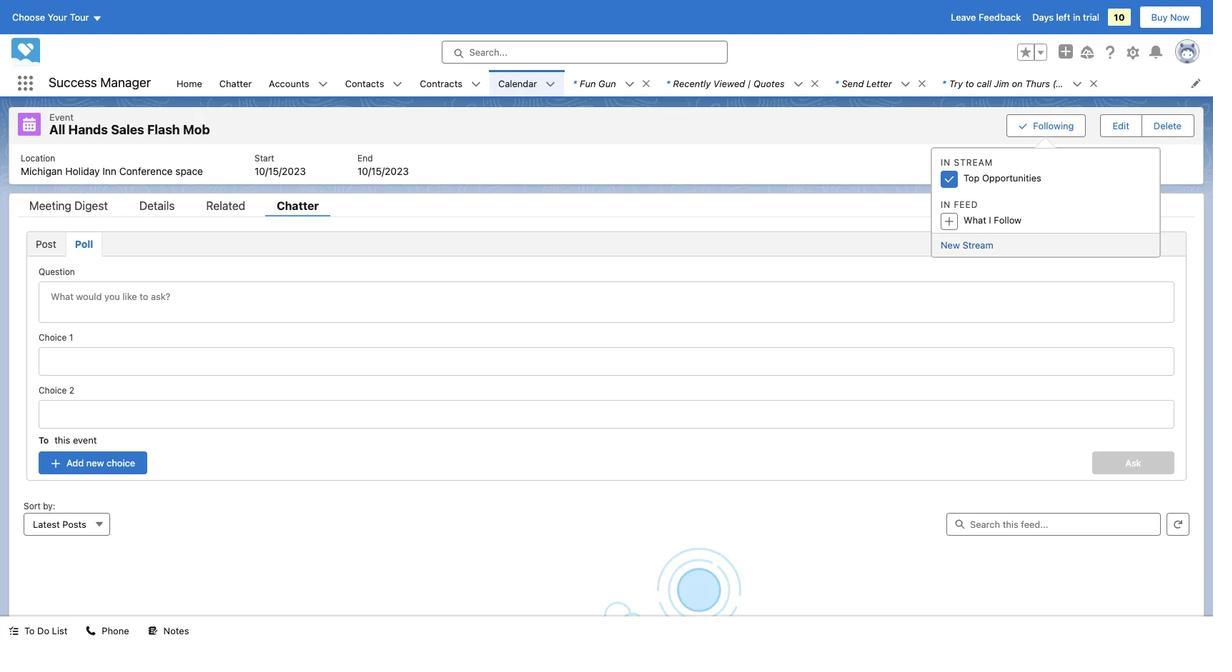 Task type: locate. For each thing, give the bounding box(es) containing it.
leave feedback
[[951, 11, 1022, 23]]

1 horizontal spatial 10/15/2023
[[358, 165, 409, 177]]

details
[[139, 199, 175, 212]]

days left in trial
[[1033, 11, 1100, 23]]

event
[[73, 435, 97, 446]]

choice left 1
[[39, 332, 67, 343]]

10/15/2023 for end 10/15/2023
[[358, 165, 409, 177]]

chatter down start 10/15/2023
[[277, 199, 319, 212]]

group up thurs
[[1018, 44, 1048, 61]]

1 * from the left
[[573, 78, 577, 89]]

in left feed
[[941, 200, 951, 210]]

event
[[49, 112, 74, 123]]

0 vertical spatial chatter
[[219, 78, 252, 89]]

success
[[49, 75, 97, 90]]

4 * from the left
[[943, 78, 947, 89]]

choice for choice 2
[[39, 385, 67, 396]]

1 vertical spatial group
[[1007, 113, 1195, 138]]

1 vertical spatial stream
[[963, 240, 994, 251]]

0 vertical spatial stream
[[955, 157, 994, 168]]

in for in stream
[[941, 157, 951, 168]]

to left this
[[39, 435, 49, 446]]

in up in feed
[[941, 157, 951, 168]]

stream down what at the top of the page
[[963, 240, 994, 251]]

2 choice from the top
[[39, 385, 67, 396]]

search...
[[470, 46, 508, 58]]

list
[[52, 626, 68, 637]]

stream up top
[[955, 157, 994, 168]]

poll link
[[66, 232, 102, 256]]

leave feedback link
[[951, 11, 1022, 23]]

calendar
[[499, 78, 537, 89]]

group down (sample)
[[1007, 113, 1195, 138]]

meeting
[[29, 199, 71, 212]]

to
[[39, 435, 49, 446], [24, 626, 35, 637]]

fun
[[580, 78, 596, 89]]

group
[[1018, 44, 1048, 61], [1007, 113, 1195, 138]]

10/15/2023 down end
[[358, 165, 409, 177]]

10/15/2023 for start 10/15/2023
[[255, 165, 306, 177]]

0 vertical spatial choice
[[39, 332, 67, 343]]

opportunities
[[983, 173, 1042, 184]]

accounts link
[[260, 70, 318, 97]]

1 vertical spatial in
[[941, 200, 951, 210]]

following
[[1034, 120, 1075, 131]]

* left recently
[[666, 78, 671, 89]]

Question text field
[[39, 281, 1175, 323]]

location michigan holiday inn conference space
[[21, 153, 203, 177]]

*
[[573, 78, 577, 89], [666, 78, 671, 89], [835, 78, 839, 89], [943, 78, 947, 89]]

new stream link
[[941, 240, 994, 251]]

gun
[[599, 78, 616, 89]]

1 choice from the top
[[39, 332, 67, 343]]

to left do
[[24, 626, 35, 637]]

1 vertical spatial chatter
[[277, 199, 319, 212]]

edit
[[1113, 120, 1130, 131]]

choice for choice 1
[[39, 332, 67, 343]]

ask
[[1126, 457, 1142, 469]]

contacts link
[[337, 70, 393, 97]]

list containing home
[[168, 70, 1214, 97]]

call
[[977, 78, 992, 89]]

accounts
[[269, 78, 310, 89]]

chatter link right home
[[211, 70, 260, 97]]

* left 'send'
[[835, 78, 839, 89]]

2
[[69, 385, 74, 396]]

chatter right home 'link' at the top left of page
[[219, 78, 252, 89]]

posts
[[62, 519, 86, 530]]

home
[[177, 78, 202, 89]]

edit button
[[1102, 115, 1141, 136]]

list containing michigan holiday inn conference space
[[9, 144, 1204, 184]]

* left try at the top right
[[943, 78, 947, 89]]

0 horizontal spatial chatter link
[[211, 70, 260, 97]]

* fun gun
[[573, 78, 616, 89]]

2 * from the left
[[666, 78, 671, 89]]

in
[[941, 157, 951, 168], [941, 200, 951, 210]]

1 in from the top
[[941, 157, 951, 168]]

to inside to this event
[[39, 435, 49, 446]]

0 vertical spatial in
[[941, 157, 951, 168]]

start 10/15/2023
[[255, 153, 306, 177]]

1 10/15/2023 from the left
[[255, 165, 306, 177]]

1 horizontal spatial chatter
[[277, 199, 319, 212]]

list item
[[565, 70, 658, 97], [658, 70, 827, 97], [827, 70, 934, 97], [934, 70, 1106, 97]]

choose
[[12, 11, 45, 23]]

* left fun
[[573, 78, 577, 89]]

3 * from the left
[[835, 78, 839, 89]]

1 vertical spatial to
[[24, 626, 35, 637]]

group containing following
[[1007, 113, 1195, 138]]

try
[[950, 78, 963, 89]]

stream
[[955, 157, 994, 168], [963, 240, 994, 251]]

following button
[[1007, 114, 1087, 137]]

chatter for topmost chatter link
[[219, 78, 252, 89]]

contacts
[[345, 78, 384, 89]]

accounts list item
[[260, 70, 337, 97]]

chatter link
[[211, 70, 260, 97], [265, 199, 331, 216]]

0 horizontal spatial 10/15/2023
[[255, 165, 306, 177]]

stream for new stream
[[963, 240, 994, 251]]

text default image right calendar on the top
[[546, 79, 556, 89]]

text default image
[[641, 79, 651, 89], [810, 79, 820, 89], [1089, 79, 1099, 89], [318, 79, 328, 89], [393, 79, 403, 89], [471, 79, 481, 89], [625, 79, 635, 89], [794, 79, 804, 89], [1073, 79, 1083, 89], [86, 627, 96, 637], [148, 627, 158, 637]]

0 horizontal spatial chatter
[[219, 78, 252, 89]]

to for to this event
[[39, 435, 49, 446]]

text default image
[[918, 79, 928, 89], [546, 79, 556, 89], [901, 79, 911, 89], [9, 627, 19, 637]]

to do list button
[[0, 617, 76, 646]]

thurs
[[1026, 78, 1051, 89]]

choice left the 2
[[39, 385, 67, 396]]

related link
[[195, 199, 257, 216]]

|
[[748, 78, 751, 89]]

0 vertical spatial group
[[1018, 44, 1048, 61]]

add
[[67, 457, 84, 469]]

* recently viewed | quotes
[[666, 78, 785, 89]]

1 horizontal spatial to
[[39, 435, 49, 446]]

1 vertical spatial chatter link
[[265, 199, 331, 216]]

in
[[1074, 11, 1081, 23]]

to
[[966, 78, 975, 89]]

all
[[49, 122, 65, 137]]

Choice 2 text field
[[39, 400, 1175, 429]]

phone
[[102, 626, 129, 637]]

10/15/2023 down start
[[255, 165, 306, 177]]

4 list item from the left
[[934, 70, 1106, 97]]

2 10/15/2023 from the left
[[358, 165, 409, 177]]

0 vertical spatial list
[[168, 70, 1214, 97]]

by:
[[43, 501, 55, 512]]

Sort by: button
[[24, 513, 110, 536]]

text default image right letter
[[901, 79, 911, 89]]

chatter inside list
[[219, 78, 252, 89]]

chatter link down start 10/15/2023
[[265, 199, 331, 216]]

on
[[1012, 78, 1023, 89]]

leave
[[951, 11, 977, 23]]

calendar link
[[490, 70, 546, 97]]

buy
[[1152, 11, 1168, 23]]

choose your tour
[[12, 11, 89, 23]]

text default image inside the contacts list item
[[393, 79, 403, 89]]

choice 2
[[39, 385, 74, 396]]

tab list
[[26, 231, 1187, 256]]

Search this feed... search field
[[947, 513, 1162, 536]]

1 vertical spatial list
[[9, 144, 1204, 184]]

what i follow
[[964, 215, 1022, 226]]

in feed
[[941, 200, 979, 210]]

start
[[255, 153, 274, 163]]

contracts link
[[412, 70, 471, 97]]

* for * try to call jim on thurs (sample)
[[943, 78, 947, 89]]

0 vertical spatial to
[[39, 435, 49, 446]]

list
[[168, 70, 1214, 97], [9, 144, 1204, 184]]

notes button
[[139, 617, 198, 646]]

left
[[1057, 11, 1071, 23]]

tab list containing post
[[26, 231, 1187, 256]]

text default image inside phone button
[[86, 627, 96, 637]]

to inside button
[[24, 626, 35, 637]]

hands
[[68, 122, 108, 137]]

* for * send letter
[[835, 78, 839, 89]]

end 10/15/2023
[[358, 153, 409, 177]]

end
[[358, 153, 373, 163]]

2 in from the top
[[941, 200, 951, 210]]

0 horizontal spatial to
[[24, 626, 35, 637]]

1 vertical spatial choice
[[39, 385, 67, 396]]

text default image left do
[[9, 627, 19, 637]]



Task type: describe. For each thing, give the bounding box(es) containing it.
phone button
[[78, 617, 138, 646]]

* send letter
[[835, 78, 893, 89]]

text default image left try at the top right
[[918, 79, 928, 89]]

calendar list item
[[490, 70, 565, 97]]

contracts list item
[[412, 70, 490, 97]]

success manager
[[49, 75, 151, 90]]

to this event
[[39, 435, 97, 446]]

trial
[[1084, 11, 1100, 23]]

2 list item from the left
[[658, 70, 827, 97]]

i
[[990, 215, 992, 226]]

recently
[[674, 78, 711, 89]]

text default image inside calendar list item
[[546, 79, 556, 89]]

0 vertical spatial chatter link
[[211, 70, 260, 97]]

location
[[21, 153, 55, 163]]

sort by:
[[24, 501, 55, 512]]

buy now
[[1152, 11, 1190, 23]]

what
[[964, 215, 987, 226]]

mob
[[183, 122, 210, 137]]

3 list item from the left
[[827, 70, 934, 97]]

inn
[[102, 165, 117, 177]]

related
[[206, 199, 245, 212]]

sort
[[24, 501, 41, 512]]

send
[[842, 78, 864, 89]]

viewed
[[714, 78, 746, 89]]

contracts
[[420, 78, 463, 89]]

Choice 1 text field
[[39, 347, 1175, 376]]

1
[[69, 332, 73, 343]]

do
[[37, 626, 49, 637]]

* try to call jim on thurs (sample)
[[943, 78, 1092, 89]]

stream for in stream
[[955, 157, 994, 168]]

latest posts
[[33, 519, 86, 530]]

tour
[[70, 11, 89, 23]]

contacts list item
[[337, 70, 412, 97]]

* for * recently viewed | quotes
[[666, 78, 671, 89]]

notes
[[164, 626, 189, 637]]

delete
[[1154, 120, 1182, 131]]

space
[[175, 165, 203, 177]]

list for home 'link' at the top left of page
[[9, 144, 1204, 184]]

meeting digest
[[29, 199, 108, 212]]

your
[[48, 11, 67, 23]]

1 list item from the left
[[565, 70, 658, 97]]

10
[[1114, 11, 1126, 23]]

text default image inside to do list button
[[9, 627, 19, 637]]

text default image inside contracts list item
[[471, 79, 481, 89]]

manager
[[100, 75, 151, 90]]

feedback
[[979, 11, 1022, 23]]

buy now button
[[1140, 6, 1202, 29]]

jim
[[995, 78, 1010, 89]]

to for to do list
[[24, 626, 35, 637]]

top opportunities
[[964, 173, 1042, 184]]

ask button
[[1093, 452, 1175, 475]]

top
[[964, 173, 980, 184]]

conference
[[119, 165, 173, 177]]

event all hands sales flash mob
[[49, 112, 210, 137]]

digest
[[74, 199, 108, 212]]

in for in feed
[[941, 200, 951, 210]]

(sample)
[[1053, 78, 1092, 89]]

this
[[55, 435, 70, 446]]

in stream
[[941, 157, 994, 168]]

choice 1
[[39, 332, 73, 343]]

details link
[[128, 199, 186, 216]]

now
[[1171, 11, 1190, 23]]

days
[[1033, 11, 1054, 23]]

poll
[[75, 238, 93, 250]]

new
[[941, 240, 961, 251]]

feed
[[955, 200, 979, 210]]

add new choice button
[[39, 452, 147, 475]]

choose your tour button
[[11, 6, 103, 29]]

home link
[[168, 70, 211, 97]]

list for "leave feedback" 'link'
[[168, 70, 1214, 97]]

follow
[[995, 215, 1022, 226]]

flash
[[147, 122, 180, 137]]

quotes
[[754, 78, 785, 89]]

latest
[[33, 519, 60, 530]]

new stream
[[941, 240, 994, 251]]

* for * fun gun
[[573, 78, 577, 89]]

sales
[[111, 122, 144, 137]]

text default image inside notes button
[[148, 627, 158, 637]]

delete button
[[1143, 115, 1194, 136]]

meeting digest link
[[18, 199, 119, 216]]

choice
[[107, 457, 135, 469]]

search... button
[[442, 41, 728, 64]]

1 horizontal spatial chatter link
[[265, 199, 331, 216]]

new
[[86, 457, 104, 469]]

text default image inside accounts list item
[[318, 79, 328, 89]]

holiday
[[65, 165, 100, 177]]

chatter for rightmost chatter link
[[277, 199, 319, 212]]



Task type: vqa. For each thing, say whether or not it's contained in the screenshot.
list associated with Leave Feedback "link"
yes



